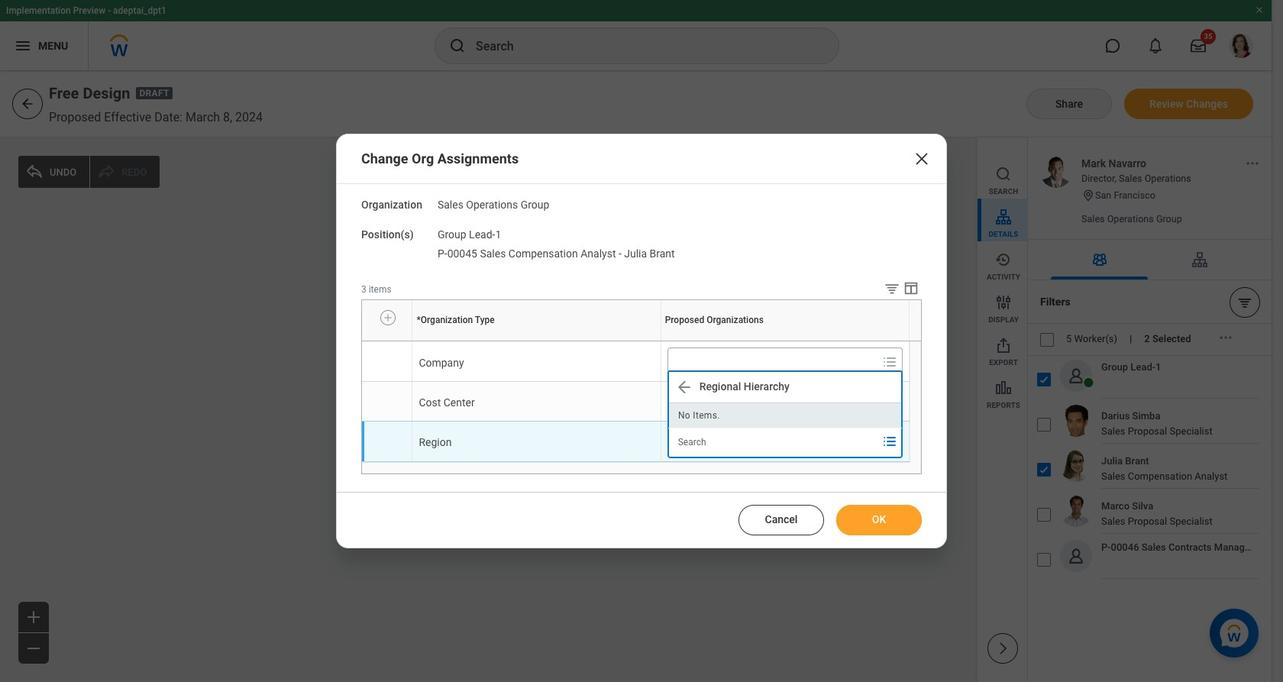Task type: vqa. For each thing, say whether or not it's contained in the screenshot.
row element containing Region
yes



Task type: describe. For each thing, give the bounding box(es) containing it.
org
[[412, 151, 434, 167]]

1 horizontal spatial arrow left image
[[675, 378, 694, 396]]

export
[[990, 358, 1019, 367]]

julia inside "julia brant sales compensation analyst"
[[1102, 455, 1123, 467]]

sales up the group lead-1 element
[[438, 199, 464, 211]]

change org assignments dialog
[[336, 134, 948, 548]]

5 worker(s)
[[1067, 334, 1118, 345]]

2024
[[235, 110, 263, 125]]

- inside items selected list
[[619, 247, 622, 260]]

marco silva sales proposal specialist
[[1102, 501, 1213, 527]]

implementation preview -   adeptai_dpt1
[[6, 5, 166, 16]]

analyst for p-00045 sales compensation analyst - julia brant
[[581, 247, 616, 260]]

items selected list
[[438, 225, 700, 261]]

undo button
[[18, 156, 90, 188]]

compensation for 00045
[[509, 247, 578, 260]]

company
[[419, 357, 464, 369]]

1 vertical spatial plus image
[[24, 608, 43, 627]]

free design
[[49, 84, 130, 102]]

inbox large image
[[1191, 38, 1207, 53]]

items.
[[693, 410, 720, 421]]

undo
[[50, 166, 77, 178]]

review changes button
[[1125, 89, 1254, 119]]

brant inside items selected list
[[650, 247, 675, 260]]

operations down francisco
[[1108, 213, 1154, 225]]

francisco
[[1114, 189, 1156, 201]]

contracts
[[1169, 542, 1212, 553]]

specialist for darius simba sales proposal specialist
[[1170, 426, 1213, 437]]

toolbar inside change org assignments dialog
[[873, 279, 922, 299]]

select to filter grid data image
[[884, 280, 901, 296]]

review changes
[[1150, 98, 1229, 110]]

regional hierarchy
[[700, 381, 790, 393]]

cancel button
[[739, 505, 825, 535]]

cost center
[[419, 396, 475, 409]]

sales down the location icon
[[1082, 213, 1105, 225]]

preview
[[73, 5, 106, 16]]

1 horizontal spatial organizations
[[707, 315, 764, 326]]

proposal for marco silva
[[1128, 516, 1168, 527]]

user image for p-00046 sales contracts manager (unfille
[[1067, 546, 1087, 566]]

review
[[1150, 98, 1184, 110]]

prompts image for region
[[881, 432, 899, 451]]

search
[[989, 187, 1019, 196]]

2 selected
[[1145, 334, 1192, 345]]

simba
[[1133, 410, 1161, 422]]

group up items selected list
[[521, 199, 550, 211]]

analyst for julia brant sales compensation analyst
[[1195, 471, 1228, 482]]

sales up items selected list
[[547, 212, 571, 223]]

1 vertical spatial 1
[[1156, 361, 1162, 373]]

undo l image
[[25, 163, 44, 181]]

sales operations group element
[[438, 196, 550, 211]]

prompts image for cost center
[[881, 393, 899, 411]]

2 vertical spatial proposed
[[662, 341, 665, 341]]

proposed organizations field for company
[[668, 349, 877, 376]]

darius simba sales proposal specialist
[[1102, 410, 1213, 437]]

activity
[[987, 273, 1021, 281]]

sales operations group down francisco
[[1082, 213, 1183, 225]]

region
[[419, 436, 452, 448]]

draft
[[139, 88, 169, 99]]

0 horizontal spatial contact card matrix manager image
[[614, 254, 625, 264]]

group lead-1 element
[[438, 225, 502, 241]]

change
[[361, 151, 409, 167]]

close environment banner image
[[1256, 5, 1265, 15]]

undo r image
[[97, 163, 116, 181]]

specialist for marco silva sales proposal specialist
[[1170, 516, 1213, 527]]

free
[[49, 84, 79, 102]]

3 items
[[361, 284, 392, 295]]

san francisco
[[1096, 189, 1156, 201]]

(unfille
[[1257, 542, 1284, 553]]

1 horizontal spatial lead-
[[1131, 361, 1156, 373]]

1 vertical spatial organizations
[[665, 341, 670, 341]]

org chart image
[[547, 254, 557, 264]]

regional
[[700, 381, 742, 393]]

organization for organization
[[361, 199, 423, 211]]

2 proposed organizations field from the top
[[668, 389, 877, 416]]

group down mark navarro director, sales operations
[[1157, 213, 1183, 225]]

menu containing search
[[978, 138, 1028, 413]]

caret up image
[[626, 255, 635, 263]]

items
[[369, 284, 392, 295]]

implementation
[[6, 5, 71, 16]]

operations up items selected list
[[574, 212, 622, 223]]

reports
[[987, 401, 1021, 410]]

no
[[678, 410, 691, 421]]

julia inside items selected list
[[625, 247, 647, 260]]

notifications large image
[[1149, 38, 1164, 53]]

marco
[[1102, 501, 1130, 512]]

proposed effective date: march 8, 2024
[[49, 110, 263, 125]]

share
[[1056, 98, 1084, 110]]

ok
[[872, 513, 887, 525]]

cancel
[[765, 513, 798, 525]]

navarro
[[1109, 157, 1147, 170]]

julia brant sales compensation analyst
[[1102, 455, 1228, 482]]

1 vertical spatial type
[[417, 341, 419, 341]]



Task type: locate. For each thing, give the bounding box(es) containing it.
2 prompts image from the top
[[881, 432, 899, 451]]

changes
[[1187, 98, 1229, 110]]

0 vertical spatial -
[[108, 5, 111, 16]]

1 proposal from the top
[[1128, 426, 1168, 437]]

organizations
[[707, 315, 764, 326], [665, 341, 670, 341]]

p- down marco at the bottom
[[1102, 542, 1112, 553]]

user image left 00046
[[1067, 546, 1087, 566]]

organization
[[361, 199, 423, 211], [421, 315, 473, 326], [413, 341, 417, 341]]

1 vertical spatial brant
[[1126, 455, 1150, 467]]

0 vertical spatial brant
[[650, 247, 675, 260]]

0 vertical spatial 5
[[635, 254, 640, 264]]

p- for 00045
[[438, 247, 448, 260]]

brant inside "julia brant sales compensation analyst"
[[1126, 455, 1150, 467]]

profile logan mcneil element
[[1220, 29, 1263, 63]]

5 left worker(s)
[[1067, 334, 1072, 345]]

1 horizontal spatial type
[[475, 315, 495, 326]]

minus image
[[24, 640, 43, 658]]

1 horizontal spatial compensation
[[1128, 471, 1193, 482]]

date:
[[155, 110, 183, 125]]

compensation
[[509, 247, 578, 260], [1128, 471, 1193, 482]]

row element containing company
[[362, 342, 910, 381]]

march
[[186, 110, 220, 125]]

0 vertical spatial group lead-1
[[438, 229, 502, 241]]

0 vertical spatial 1
[[495, 229, 502, 241]]

0 vertical spatial proposed organizations field
[[668, 349, 877, 376]]

specialist inside darius simba sales proposal specialist
[[1170, 426, 1213, 437]]

group lead-1 down |
[[1102, 361, 1162, 373]]

1 vertical spatial -
[[619, 247, 622, 260]]

0 vertical spatial proposal
[[1128, 426, 1168, 437]]

5 right 0
[[635, 254, 640, 264]]

sales inside marco silva sales proposal specialist
[[1102, 516, 1126, 527]]

director,
[[1082, 173, 1117, 184]]

darius
[[1102, 410, 1130, 422]]

adeptai_dpt1
[[113, 5, 166, 16]]

1
[[495, 229, 502, 241], [1156, 361, 1162, 373]]

0 vertical spatial lead-
[[469, 229, 496, 241]]

worker(s)
[[1075, 334, 1118, 345]]

assignments
[[438, 151, 519, 167]]

- right preview
[[108, 5, 111, 16]]

specialist up "julia brant sales compensation analyst"
[[1170, 426, 1213, 437]]

organization type proposed organizations
[[413, 341, 670, 341]]

plus image down items
[[383, 311, 393, 325]]

brant right caret up icon in the top left of the page
[[650, 247, 675, 260]]

1 horizontal spatial analyst
[[1195, 471, 1228, 482]]

position(s)
[[361, 229, 414, 241]]

2
[[1145, 334, 1151, 345]]

0 horizontal spatial organizations
[[665, 341, 670, 341]]

sales right 00045
[[480, 247, 506, 260]]

1 vertical spatial arrow left image
[[675, 378, 694, 396]]

proposed
[[49, 110, 101, 125], [665, 315, 705, 326], [662, 341, 665, 341]]

specialist inside marco silva sales proposal specialist
[[1170, 516, 1213, 527]]

sales down darius
[[1102, 426, 1126, 437]]

0 horizontal spatial plus image
[[24, 608, 43, 627]]

1 horizontal spatial 1
[[1156, 361, 1162, 373]]

proposal inside darius simba sales proposal specialist
[[1128, 426, 1168, 437]]

proposed organizations
[[665, 315, 764, 326]]

type down *
[[417, 341, 419, 341]]

sales operations group
[[438, 199, 550, 211], [547, 212, 651, 223], [1082, 213, 1183, 225]]

0 horizontal spatial -
[[108, 5, 111, 16]]

sales inside mark navarro director, sales operations
[[1120, 173, 1143, 184]]

sales inside darius simba sales proposal specialist
[[1102, 426, 1126, 437]]

sales down navarro
[[1120, 173, 1143, 184]]

user image down the 5 worker(s)
[[1067, 366, 1087, 386]]

sales
[[1120, 173, 1143, 184], [438, 199, 464, 211], [547, 212, 571, 223], [1082, 213, 1105, 225], [480, 247, 506, 260], [1102, 426, 1126, 437], [1102, 471, 1126, 482], [1102, 516, 1126, 527], [1142, 542, 1167, 553]]

row element containing *
[[362, 300, 913, 341]]

change org assignments
[[361, 151, 519, 167]]

5 for 5
[[635, 254, 640, 264]]

compensation for brant
[[1128, 471, 1193, 482]]

2 vertical spatial organization
[[413, 341, 417, 341]]

1 vertical spatial specialist
[[1170, 516, 1213, 527]]

analyst up marco silva sales proposal specialist
[[1195, 471, 1228, 482]]

1 horizontal spatial group lead-1
[[1102, 361, 1162, 373]]

contact card matrix manager image down "san"
[[1091, 251, 1109, 269]]

2 specialist from the top
[[1170, 516, 1213, 527]]

1 vertical spatial lead-
[[1131, 361, 1156, 373]]

1 proposed organizations field from the top
[[668, 349, 877, 376]]

no items.
[[678, 410, 720, 421]]

group down worker(s)
[[1102, 361, 1129, 373]]

operations
[[1145, 173, 1192, 184], [466, 199, 518, 211], [574, 212, 622, 223], [1108, 213, 1154, 225]]

arrow left image
[[20, 96, 35, 112], [675, 378, 694, 396]]

sales inside "julia brant sales compensation analyst"
[[1102, 471, 1126, 482]]

3
[[361, 284, 367, 295]]

proposal
[[1128, 426, 1168, 437], [1128, 516, 1168, 527]]

p- inside items selected list
[[438, 247, 448, 260]]

sales inside items selected list
[[480, 247, 506, 260]]

redo button
[[90, 156, 160, 188]]

0 vertical spatial arrow left image
[[20, 96, 35, 112]]

row element
[[362, 300, 913, 341], [362, 342, 910, 381], [362, 381, 910, 421], [362, 421, 910, 462]]

0 vertical spatial proposed
[[49, 110, 101, 125]]

ok button
[[837, 505, 922, 535]]

specialist up contracts
[[1170, 516, 1213, 527]]

group inside items selected list
[[438, 229, 467, 241]]

prompts image
[[881, 393, 899, 411], [881, 432, 899, 451]]

operations up the group lead-1 element
[[466, 199, 518, 211]]

0 vertical spatial specialist
[[1170, 426, 1213, 437]]

0 horizontal spatial compensation
[[509, 247, 578, 260]]

- inside banner
[[108, 5, 111, 16]]

julia
[[625, 247, 647, 260], [1102, 455, 1123, 467]]

lead- up 00045
[[469, 229, 496, 241]]

2 proposal from the top
[[1128, 516, 1168, 527]]

1 vertical spatial compensation
[[1128, 471, 1193, 482]]

proposed for proposed organizations
[[665, 315, 705, 326]]

p-00045 sales compensation analyst - julia brant
[[438, 247, 675, 260]]

julia up marco at the bottom
[[1102, 455, 1123, 467]]

1 horizontal spatial brant
[[1126, 455, 1150, 467]]

proposed for proposed effective date: march 8, 2024
[[49, 110, 101, 125]]

0 vertical spatial user image
[[1067, 366, 1087, 386]]

julia right 0
[[625, 247, 647, 260]]

sales operations group up items selected list
[[547, 212, 651, 223]]

1 vertical spatial p-
[[1102, 542, 1112, 553]]

1 vertical spatial group lead-1
[[1102, 361, 1162, 373]]

brant
[[650, 247, 675, 260], [1126, 455, 1150, 467]]

00046
[[1112, 542, 1140, 553]]

row element containing cost center
[[362, 381, 910, 421]]

compensation inside items selected list
[[509, 247, 578, 260]]

contact card matrix manager image
[[1091, 251, 1109, 269], [614, 254, 625, 264]]

sales operations group inside change org assignments dialog
[[438, 199, 550, 211]]

center
[[444, 396, 475, 409]]

search image
[[449, 37, 467, 55]]

organizations up regional hierarchy
[[707, 315, 764, 326]]

0 horizontal spatial analyst
[[581, 247, 616, 260]]

effective
[[104, 110, 151, 125]]

x image
[[913, 150, 932, 168]]

1 specialist from the top
[[1170, 426, 1213, 437]]

group
[[521, 199, 550, 211], [624, 212, 651, 223], [1157, 213, 1183, 225], [438, 229, 467, 241], [1102, 361, 1129, 373]]

4 row element from the top
[[362, 421, 910, 462]]

2 horizontal spatial proposed
[[665, 315, 705, 326]]

display
[[989, 316, 1019, 324]]

filter image
[[1238, 295, 1253, 310]]

organization up position(s) at the left of page
[[361, 199, 423, 211]]

1 vertical spatial 5
[[1067, 334, 1072, 345]]

p- for 00046
[[1102, 542, 1112, 553]]

0 vertical spatial julia
[[625, 247, 647, 260]]

proposal down silva
[[1128, 516, 1168, 527]]

design
[[83, 84, 130, 102]]

0 horizontal spatial julia
[[625, 247, 647, 260]]

contact card matrix manager image left caret up icon in the top left of the page
[[614, 254, 625, 264]]

1 horizontal spatial plus image
[[383, 311, 393, 325]]

0 horizontal spatial p-
[[438, 247, 448, 260]]

group lead-1 inside items selected list
[[438, 229, 502, 241]]

p-
[[438, 247, 448, 260], [1102, 542, 1112, 553]]

|
[[1130, 334, 1133, 345]]

0 horizontal spatial 5
[[635, 254, 640, 264]]

operations inside change org assignments dialog
[[466, 199, 518, 211]]

Proposed Organizations field
[[668, 349, 877, 376], [668, 389, 877, 416], [668, 428, 877, 456]]

arrow left image left free
[[20, 96, 35, 112]]

0 vertical spatial organizations
[[707, 315, 764, 326]]

-
[[108, 5, 111, 16], [619, 247, 622, 260]]

arrow left image up no
[[675, 378, 694, 396]]

related actions image
[[1219, 330, 1234, 346]]

user image for group lead-1
[[1067, 366, 1087, 386]]

1 inside items selected list
[[495, 229, 502, 241]]

p-00046 sales contracts manager (unfille
[[1102, 542, 1284, 553]]

p- down the group lead-1 element
[[438, 247, 448, 260]]

2 user image from the top
[[1067, 546, 1087, 566]]

1 horizontal spatial -
[[619, 247, 622, 260]]

1 horizontal spatial p-
[[1102, 542, 1112, 553]]

proposal for darius simba
[[1128, 426, 1168, 437]]

1 vertical spatial proposal
[[1128, 516, 1168, 527]]

*
[[417, 315, 421, 326]]

analyst
[[581, 247, 616, 260], [1195, 471, 1228, 482]]

2 row element from the top
[[362, 342, 910, 381]]

brant down darius simba sales proposal specialist
[[1126, 455, 1150, 467]]

silva
[[1133, 501, 1154, 512]]

0 horizontal spatial lead-
[[469, 229, 496, 241]]

san
[[1096, 189, 1112, 201]]

1 vertical spatial julia
[[1102, 455, 1123, 467]]

lead-
[[469, 229, 496, 241], [1131, 361, 1156, 373]]

type
[[475, 315, 495, 326], [417, 341, 419, 341]]

0 vertical spatial organization
[[361, 199, 423, 211]]

- left caret up icon in the top left of the page
[[619, 247, 622, 260]]

row element containing region
[[362, 421, 910, 462]]

0 vertical spatial type
[[475, 315, 495, 326]]

details
[[989, 230, 1019, 238]]

0 vertical spatial plus image
[[383, 311, 393, 325]]

0 horizontal spatial proposed
[[49, 110, 101, 125]]

plus image
[[383, 311, 393, 325], [24, 608, 43, 627]]

1 down 2 selected
[[1156, 361, 1162, 373]]

implementation preview -   adeptai_dpt1 banner
[[0, 0, 1272, 70]]

proposal inside marco silva sales proposal specialist
[[1128, 516, 1168, 527]]

8,
[[223, 110, 232, 125]]

3 proposed organizations field from the top
[[668, 428, 877, 456]]

0 horizontal spatial arrow left image
[[20, 96, 35, 112]]

0 horizontal spatial type
[[417, 341, 419, 341]]

1 vertical spatial proposed
[[665, 315, 705, 326]]

organization up company
[[421, 315, 473, 326]]

0 horizontal spatial brant
[[650, 247, 675, 260]]

1 vertical spatial analyst
[[1195, 471, 1228, 482]]

prompts image
[[881, 353, 899, 371]]

toolbar
[[873, 279, 922, 299]]

0 horizontal spatial 1
[[495, 229, 502, 241]]

user image
[[1067, 366, 1087, 386], [1067, 546, 1087, 566]]

0 vertical spatial analyst
[[581, 247, 616, 260]]

1 user image from the top
[[1067, 366, 1087, 386]]

click to view/edit grid preferences image
[[903, 279, 920, 296]]

sales right 00046
[[1142, 542, 1167, 553]]

related actions image
[[1246, 156, 1261, 171]]

type up organization type proposed organizations
[[475, 315, 495, 326]]

2 vertical spatial proposed organizations field
[[668, 428, 877, 456]]

1 horizontal spatial 5
[[1067, 334, 1072, 345]]

sales operations group up the group lead-1 element
[[438, 199, 550, 211]]

organization down *
[[413, 341, 417, 341]]

group lead-1
[[438, 229, 502, 241], [1102, 361, 1162, 373]]

1 vertical spatial organization
[[421, 315, 473, 326]]

1 horizontal spatial proposed
[[662, 341, 665, 341]]

analyst left caret up icon in the top left of the page
[[581, 247, 616, 260]]

1 vertical spatial user image
[[1067, 546, 1087, 566]]

group lead-1 up 00045
[[438, 229, 502, 241]]

0 vertical spatial prompts image
[[881, 393, 899, 411]]

1 vertical spatial prompts image
[[881, 432, 899, 451]]

organization for organization type proposed organizations
[[413, 341, 417, 341]]

5 for 5 worker(s)
[[1067, 334, 1072, 345]]

menu
[[978, 138, 1028, 413]]

lead- inside items selected list
[[469, 229, 496, 241]]

1 down sales operations group element
[[495, 229, 502, 241]]

mark
[[1082, 157, 1107, 170]]

lead- down 2
[[1131, 361, 1156, 373]]

selected
[[1153, 334, 1192, 345]]

operations up francisco
[[1145, 173, 1192, 184]]

hierarchy
[[744, 381, 790, 393]]

group up caret up icon in the top left of the page
[[624, 212, 651, 223]]

1 prompts image from the top
[[881, 393, 899, 411]]

organizations down proposed organizations
[[665, 341, 670, 341]]

share button
[[1027, 89, 1113, 119]]

00045
[[448, 247, 478, 260]]

org chart image
[[1191, 251, 1209, 269]]

p-00045 sales compensation analyst - julia brant element
[[438, 244, 675, 260]]

sales down marco at the bottom
[[1102, 516, 1126, 527]]

proposed organizations field for region
[[668, 428, 877, 456]]

1 vertical spatial proposed organizations field
[[668, 389, 877, 416]]

organization type button
[[413, 341, 420, 341]]

plus image up the minus icon
[[24, 608, 43, 627]]

group up 00045
[[438, 229, 467, 241]]

compensation inside "julia brant sales compensation analyst"
[[1128, 471, 1193, 482]]

redo
[[122, 166, 147, 178]]

analyst inside "julia brant sales compensation analyst"
[[1195, 471, 1228, 482]]

* organization type
[[417, 315, 495, 326]]

5
[[635, 254, 640, 264], [1067, 334, 1072, 345]]

1 horizontal spatial contact card matrix manager image
[[1091, 251, 1109, 269]]

chevron right image
[[995, 641, 1011, 656]]

proposed organizations button
[[662, 341, 670, 341]]

1 row element from the top
[[362, 300, 913, 341]]

0 horizontal spatial group lead-1
[[438, 229, 502, 241]]

filters
[[1041, 296, 1071, 308]]

mark navarro director, sales operations
[[1082, 157, 1192, 184]]

3 row element from the top
[[362, 381, 910, 421]]

sales up marco at the bottom
[[1102, 471, 1126, 482]]

location image
[[1082, 189, 1096, 203]]

manager
[[1215, 542, 1254, 553]]

cost
[[419, 396, 441, 409]]

tab list
[[1029, 240, 1273, 280]]

1 horizontal spatial julia
[[1102, 455, 1123, 467]]

0 vertical spatial p-
[[438, 247, 448, 260]]

operations inside mark navarro director, sales operations
[[1145, 173, 1192, 184]]

0 vertical spatial compensation
[[509, 247, 578, 260]]

0
[[559, 254, 564, 264]]

proposal down the simba on the bottom of the page
[[1128, 426, 1168, 437]]

analyst inside items selected list
[[581, 247, 616, 260]]



